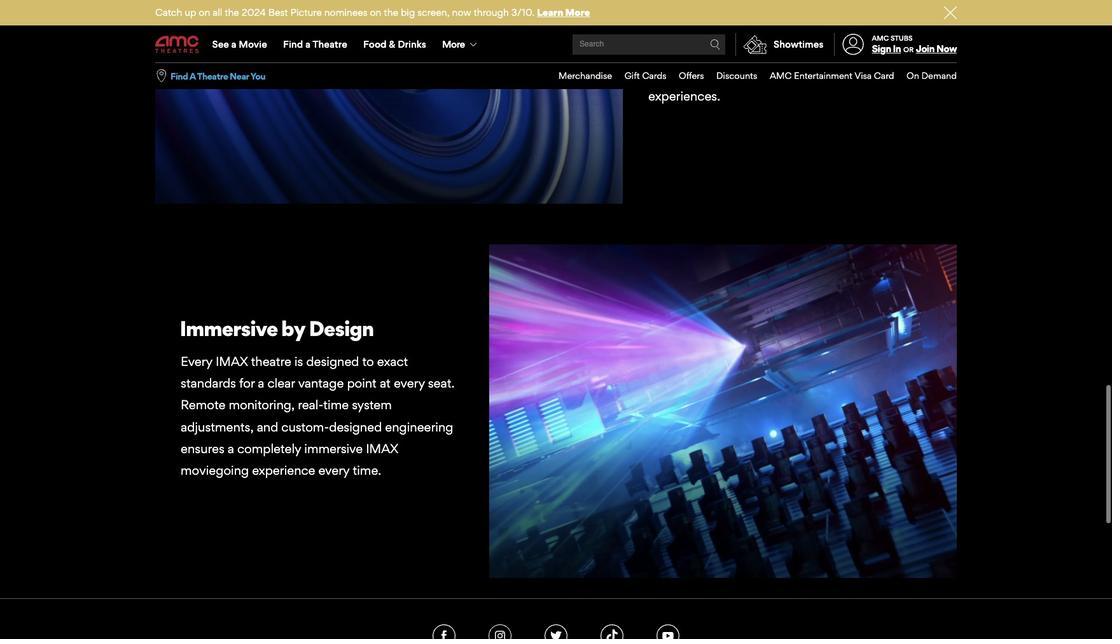 Task type: describe. For each thing, give the bounding box(es) containing it.
submit search icon image
[[711, 39, 721, 50]]

by
[[281, 316, 305, 342]]

drinks
[[398, 38, 426, 50]]

nominees
[[324, 6, 368, 18]]

immersive
[[180, 316, 278, 342]]

1 vertical spatial designed
[[329, 419, 382, 435]]

heart-pounding audio image
[[155, 0, 623, 204]]

standards
[[181, 376, 236, 391]]

offers
[[679, 70, 704, 81]]

exact
[[377, 354, 408, 369]]

best
[[268, 6, 288, 18]]

near
[[230, 70, 249, 81]]

3/10.
[[512, 6, 535, 18]]

monitoring,
[[229, 397, 295, 413]]

menu containing more
[[155, 27, 957, 62]]

amc tiktok image
[[601, 625, 624, 639]]

up
[[185, 6, 196, 18]]

catch
[[155, 6, 182, 18]]

immersive by design
[[180, 316, 374, 342]]

offers link
[[667, 63, 704, 89]]

design
[[309, 316, 374, 342]]

a
[[190, 70, 196, 81]]

engineering
[[385, 419, 454, 435]]

merchandise
[[559, 70, 613, 81]]

0 horizontal spatial every
[[319, 463, 350, 478]]

amc stubs sign in or join now
[[873, 34, 957, 55]]

now
[[452, 6, 472, 18]]

entertainment
[[795, 70, 853, 81]]

picture
[[291, 6, 322, 18]]

ensures
[[181, 441, 225, 456]]

1 on from the left
[[199, 6, 210, 18]]

demand
[[922, 70, 957, 81]]

merchandise link
[[547, 63, 613, 89]]

screen,
[[418, 6, 450, 18]]

2024
[[242, 6, 266, 18]]

menu containing merchandise
[[547, 63, 957, 89]]

0 horizontal spatial imax
[[216, 354, 248, 369]]

join now button
[[917, 43, 957, 55]]

amc for sign
[[873, 34, 890, 43]]

sign in button
[[873, 43, 902, 55]]

sign in or join amc stubs element
[[834, 27, 957, 62]]

1 the from the left
[[225, 6, 239, 18]]

every
[[181, 354, 213, 369]]

user profile image
[[836, 34, 872, 55]]

learn
[[537, 6, 564, 18]]

remote
[[181, 397, 226, 413]]

cookie consent banner dialog
[[0, 605, 1113, 639]]

vantage
[[298, 376, 344, 391]]

learn more link
[[537, 6, 590, 18]]

gift cards link
[[613, 63, 667, 89]]

food & drinks
[[364, 38, 426, 50]]

join
[[917, 43, 935, 55]]

discounts
[[717, 70, 758, 81]]

sign
[[873, 43, 892, 55]]

more inside button
[[442, 38, 465, 50]]

is
[[295, 354, 303, 369]]

or
[[904, 45, 914, 54]]

amc entertainment visa card
[[770, 70, 895, 81]]

and
[[257, 419, 278, 435]]

gift cards
[[625, 70, 667, 81]]

for
[[239, 376, 255, 391]]



Task type: locate. For each thing, give the bounding box(es) containing it.
find a theatre near you button
[[171, 70, 266, 82]]

amc down showtimes link
[[770, 70, 792, 81]]

to
[[363, 354, 374, 369]]

amc inside the amc stubs sign in or join now
[[873, 34, 890, 43]]

0 vertical spatial every
[[394, 376, 425, 391]]

theatre
[[313, 38, 347, 50], [197, 70, 228, 81]]

experience
[[252, 463, 315, 478]]

find inside button
[[171, 70, 188, 81]]

gift
[[625, 70, 640, 81]]

on
[[199, 6, 210, 18], [370, 6, 382, 18]]

0 horizontal spatial theatre
[[197, 70, 228, 81]]

menu down learn
[[155, 27, 957, 62]]

now
[[937, 43, 957, 55]]

see
[[212, 38, 229, 50]]

theatre right a
[[197, 70, 228, 81]]

movie
[[239, 38, 267, 50]]

big
[[401, 6, 415, 18]]

real-
[[298, 397, 324, 413]]

find a theatre
[[283, 38, 347, 50]]

0 vertical spatial imax
[[216, 354, 248, 369]]

theatre
[[251, 354, 292, 369]]

1 vertical spatial amc
[[770, 70, 792, 81]]

time.
[[353, 463, 382, 478]]

amc facebook image
[[433, 625, 456, 639], [433, 625, 456, 639]]

1 horizontal spatial imax
[[366, 441, 398, 456]]

0 horizontal spatial on
[[199, 6, 210, 18]]

0 vertical spatial theatre
[[313, 38, 347, 50]]

amc youtube image
[[657, 625, 680, 639]]

stubs
[[891, 34, 913, 43]]

catch up on all the 2024 best picture nominees on the big screen, now through 3/10. learn more
[[155, 6, 590, 18]]

discounts link
[[704, 63, 758, 89]]

on left all at the top left
[[199, 6, 210, 18]]

0 vertical spatial menu
[[155, 27, 957, 62]]

designed down system
[[329, 419, 382, 435]]

food & drinks link
[[355, 27, 434, 62]]

time
[[324, 397, 349, 413]]

a right see
[[231, 38, 237, 50]]

a right for
[[258, 376, 265, 391]]

find left a
[[171, 70, 188, 81]]

amc youtube image
[[657, 625, 680, 639]]

showtimes link
[[736, 33, 824, 56]]

on right nominees
[[370, 6, 382, 18]]

1 vertical spatial menu
[[547, 63, 957, 89]]

0 vertical spatial amc
[[873, 34, 890, 43]]

1 vertical spatial more
[[442, 38, 465, 50]]

1 horizontal spatial on
[[370, 6, 382, 18]]

showtimes
[[774, 38, 824, 50]]

every
[[394, 376, 425, 391], [319, 463, 350, 478]]

amc logo image
[[155, 36, 200, 53], [155, 36, 200, 53]]

0 vertical spatial more
[[566, 6, 590, 18]]

card
[[875, 70, 895, 81]]

menu
[[155, 27, 957, 62], [547, 63, 957, 89]]

showtimes image
[[737, 33, 774, 56]]

1 horizontal spatial theatre
[[313, 38, 347, 50]]

every imax theatre is designed to exact standards for a clear vantage point at every seat. remote monitoring, real-time system adjustments, and custom-designed engineering ensures a completely immersive imax moviegoing experience every time.
[[181, 354, 455, 478]]

find
[[283, 38, 303, 50], [171, 70, 188, 81]]

through
[[474, 6, 509, 18]]

amc twitter image
[[545, 625, 568, 639], [545, 625, 568, 639]]

search the AMC website text field
[[578, 40, 711, 49]]

0 horizontal spatial find
[[171, 70, 188, 81]]

see a movie
[[212, 38, 267, 50]]

a down adjustments,
[[228, 441, 234, 456]]

system
[[352, 397, 392, 413]]

more
[[566, 6, 590, 18], [442, 38, 465, 50]]

the
[[225, 6, 239, 18], [384, 6, 399, 18]]

the left big
[[384, 6, 399, 18]]

1 horizontal spatial find
[[283, 38, 303, 50]]

1 horizontal spatial more
[[566, 6, 590, 18]]

theatre inside find a theatre near you button
[[197, 70, 228, 81]]

0 vertical spatial designed
[[306, 354, 359, 369]]

on demand
[[907, 70, 957, 81]]

a down picture
[[306, 38, 311, 50]]

more right learn
[[566, 6, 590, 18]]

designed
[[306, 354, 359, 369], [329, 419, 382, 435]]

find down picture
[[283, 38, 303, 50]]

imax up the time.
[[366, 441, 398, 456]]

0 horizontal spatial the
[[225, 6, 239, 18]]

every right at
[[394, 376, 425, 391]]

1 horizontal spatial the
[[384, 6, 399, 18]]

on demand link
[[895, 63, 957, 89]]

adjustments,
[[181, 419, 254, 435]]

more down now
[[442, 38, 465, 50]]

amc for visa
[[770, 70, 792, 81]]

theatre down nominees
[[313, 38, 347, 50]]

see a movie link
[[204, 27, 275, 62]]

seat.
[[428, 376, 455, 391]]

you
[[251, 70, 266, 81]]

imax
[[216, 354, 248, 369], [366, 441, 398, 456]]

1 horizontal spatial every
[[394, 376, 425, 391]]

theatre for a
[[197, 70, 228, 81]]

amc entertainment visa card link
[[758, 63, 895, 89]]

visa
[[855, 70, 872, 81]]

1 vertical spatial imax
[[366, 441, 398, 456]]

theatre for a
[[313, 38, 347, 50]]

find a theatre near you
[[171, 70, 266, 81]]

1 vertical spatial every
[[319, 463, 350, 478]]

point
[[347, 376, 377, 391]]

1 horizontal spatial amc
[[873, 34, 890, 43]]

food
[[364, 38, 387, 50]]

&
[[389, 38, 396, 50]]

imax up for
[[216, 354, 248, 369]]

amc up sign
[[873, 34, 890, 43]]

0 horizontal spatial more
[[442, 38, 465, 50]]

more button
[[434, 27, 488, 62]]

amc tiktok image
[[601, 625, 624, 639]]

amc
[[873, 34, 890, 43], [770, 70, 792, 81]]

at
[[380, 376, 391, 391]]

clear
[[268, 376, 295, 391]]

moviegoing
[[181, 463, 249, 478]]

all
[[213, 6, 222, 18]]

find for find a theatre near you
[[171, 70, 188, 81]]

every down immersive
[[319, 463, 350, 478]]

theatre inside "find a theatre" link
[[313, 38, 347, 50]]

1 vertical spatial theatre
[[197, 70, 228, 81]]

0 vertical spatial find
[[283, 38, 303, 50]]

immersive
[[305, 441, 363, 456]]

find for find a theatre
[[283, 38, 303, 50]]

a
[[231, 38, 237, 50], [306, 38, 311, 50], [258, 376, 265, 391], [228, 441, 234, 456]]

in
[[894, 43, 902, 55]]

0 horizontal spatial amc
[[770, 70, 792, 81]]

on
[[907, 70, 920, 81]]

immersive experiences image
[[490, 245, 957, 578]]

2 the from the left
[[384, 6, 399, 18]]

1 vertical spatial find
[[171, 70, 188, 81]]

completely
[[237, 441, 301, 456]]

the right all at the top left
[[225, 6, 239, 18]]

menu down "showtimes" image
[[547, 63, 957, 89]]

cards
[[643, 70, 667, 81]]

amc instagram image
[[489, 625, 512, 639], [489, 625, 512, 639]]

custom-
[[282, 419, 329, 435]]

designed up the vantage
[[306, 354, 359, 369]]

find a theatre link
[[275, 27, 355, 62]]

2 on from the left
[[370, 6, 382, 18]]



Task type: vqa. For each thing, say whether or not it's contained in the screenshot.
Find to the top
yes



